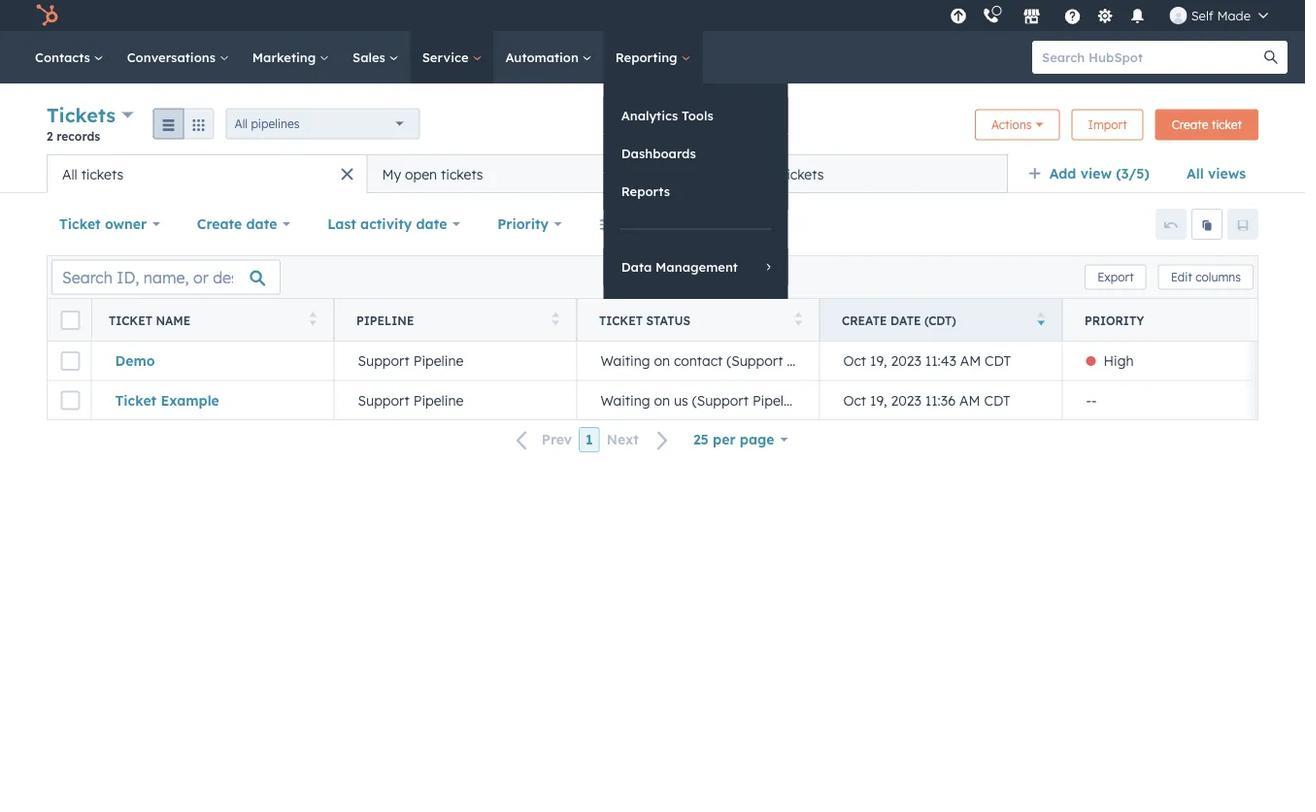 Task type: describe. For each thing, give the bounding box(es) containing it.
reports link
[[604, 173, 789, 210]]

reports
[[622, 183, 670, 199]]

create for create ticket
[[1172, 118, 1209, 132]]

1 horizontal spatial date
[[416, 216, 447, 233]]

search button
[[1255, 41, 1288, 74]]

import button
[[1072, 109, 1144, 140]]

pipeline) for contact
[[787, 353, 842, 370]]

management
[[656, 259, 738, 275]]

data management
[[622, 259, 738, 275]]

sales
[[353, 49, 389, 65]]

page
[[740, 431, 775, 448]]

1 2023 from the top
[[891, 353, 922, 370]]

tickets button
[[47, 101, 134, 129]]

last activity date
[[328, 216, 447, 233]]

1 19, from the top
[[870, 353, 888, 370]]

1 - from the left
[[1087, 392, 1092, 409]]

self made menu
[[945, 0, 1282, 31]]

actions button
[[975, 109, 1060, 140]]

descending sort. press to sort ascending. image
[[1038, 312, 1045, 326]]

calling icon image
[[983, 8, 1000, 25]]

1
[[586, 431, 593, 448]]

support pipeline button for waiting on us (support pipeline)
[[334, 381, 577, 420]]

(0)
[[735, 216, 754, 233]]

create date button
[[184, 205, 303, 244]]

marketplaces button
[[1012, 0, 1053, 31]]

waiting on us (support pipeline) button
[[577, 381, 820, 420]]

on for us
[[654, 392, 670, 409]]

my open tickets
[[382, 166, 483, 183]]

25 per page button
[[681, 421, 801, 460]]

--
[[1087, 392, 1097, 409]]

notifications image
[[1130, 9, 1147, 26]]

notifications button
[[1122, 0, 1155, 31]]

records
[[57, 129, 100, 143]]

unassigned tickets button
[[688, 154, 1008, 193]]

settings image
[[1097, 8, 1115, 26]]

owner
[[105, 216, 147, 233]]

last
[[328, 216, 356, 233]]

(3/5)
[[1117, 165, 1150, 182]]

example
[[161, 392, 219, 409]]

Search ID, name, or description search field
[[51, 260, 281, 295]]

prev
[[542, 432, 572, 449]]

ticket for ticket example
[[115, 392, 157, 409]]

hubspot image
[[35, 4, 58, 27]]

create ticket
[[1172, 118, 1243, 132]]

pipeline) for us
[[753, 392, 808, 409]]

open
[[405, 166, 437, 183]]

activity
[[361, 216, 412, 233]]

advanced
[[620, 216, 687, 233]]

conversations
[[127, 49, 219, 65]]

oct inside button
[[844, 392, 867, 409]]

columns
[[1196, 270, 1242, 285]]

data management link
[[604, 249, 789, 286]]

edit
[[1171, 270, 1193, 285]]

support for demo
[[358, 353, 410, 370]]

create for create date
[[197, 216, 242, 233]]

press to sort. image
[[552, 312, 560, 326]]

actions
[[992, 118, 1032, 132]]

1 button
[[579, 427, 600, 453]]

contacts
[[35, 49, 94, 65]]

all for all views
[[1187, 165, 1204, 182]]

export button
[[1085, 265, 1147, 290]]

ticket owner button
[[47, 205, 173, 244]]

automation
[[506, 49, 583, 65]]

self made
[[1192, 7, 1251, 23]]

waiting on contact (support pipeline) button
[[577, 342, 842, 381]]

waiting on contact (support pipeline) oct 19, 2023 11:43 am cdt
[[601, 353, 1012, 370]]

all pipelines
[[235, 117, 300, 131]]

ruby anderson image
[[1170, 7, 1188, 24]]

waiting on us (support pipeline)
[[601, 392, 808, 409]]

upgrade link
[[947, 5, 971, 26]]

19, inside button
[[870, 392, 888, 409]]

demo link
[[115, 353, 310, 370]]

ticket name
[[109, 313, 191, 328]]

marketing link
[[241, 31, 341, 84]]

ticket for ticket name
[[109, 313, 152, 328]]

settings link
[[1094, 5, 1118, 26]]

1 vertical spatial priority
[[1085, 313, 1145, 328]]

help image
[[1065, 9, 1082, 26]]

group inside tickets banner
[[153, 108, 214, 139]]

cdt inside button
[[985, 392, 1011, 409]]

tools
[[682, 107, 714, 123]]

reporting
[[616, 49, 682, 65]]

2 - from the left
[[1092, 392, 1097, 409]]

(support for us
[[692, 392, 749, 409]]

pipeline for waiting on contact (support pipeline)
[[414, 353, 464, 370]]

all tickets button
[[47, 154, 367, 193]]

prev button
[[505, 428, 579, 453]]

descending sort. press to sort ascending. element
[[1038, 312, 1045, 329]]

25 per page
[[694, 431, 775, 448]]

import
[[1089, 118, 1128, 132]]

add view (3/5)
[[1050, 165, 1150, 182]]

all tickets
[[62, 166, 123, 183]]

press to sort. element for pipeline
[[552, 312, 560, 329]]

my
[[382, 166, 401, 183]]

tickets banner
[[47, 101, 1259, 154]]

support for ticket example
[[358, 392, 410, 409]]

made
[[1218, 7, 1251, 23]]

1 press to sort. image from the left
[[309, 312, 317, 326]]

marketplaces image
[[1024, 9, 1041, 26]]

create date
[[197, 216, 277, 233]]

press to sort. element for ticket status
[[795, 312, 802, 329]]

conversations link
[[115, 31, 241, 84]]

edit columns
[[1171, 270, 1242, 285]]

self
[[1192, 7, 1214, 23]]

dashboards link
[[604, 135, 789, 172]]

(cdt)
[[925, 313, 957, 328]]

reporting link
[[604, 31, 703, 84]]



Task type: vqa. For each thing, say whether or not it's contained in the screenshot.
second THE ON from the bottom of the page
yes



Task type: locate. For each thing, give the bounding box(es) containing it.
all views link
[[1175, 154, 1259, 193]]

dashboards
[[622, 145, 696, 161]]

contacts link
[[23, 31, 115, 84]]

on left contact
[[654, 353, 670, 370]]

2 vertical spatial create
[[842, 313, 888, 328]]

search image
[[1265, 51, 1279, 64]]

1 vertical spatial (support
[[692, 392, 749, 409]]

ticket for ticket status
[[599, 313, 643, 328]]

0 vertical spatial support
[[358, 353, 410, 370]]

0 vertical spatial 19,
[[870, 353, 888, 370]]

19, left 11:36
[[870, 392, 888, 409]]

(support right contact
[[727, 353, 783, 370]]

press to sort. element
[[309, 312, 317, 329], [552, 312, 560, 329], [795, 312, 802, 329]]

1 support pipeline from the top
[[358, 353, 464, 370]]

2 vertical spatial pipeline
[[414, 392, 464, 409]]

1 vertical spatial create
[[197, 216, 242, 233]]

pipeline
[[357, 313, 414, 328], [414, 353, 464, 370], [414, 392, 464, 409]]

oct 19, 2023 11:43 am cdt button
[[820, 342, 1063, 381]]

date down 'all tickets' button
[[246, 216, 277, 233]]

1 waiting from the top
[[601, 353, 650, 370]]

cdt right 11:36
[[985, 392, 1011, 409]]

tickets for unassigned tickets
[[782, 166, 824, 183]]

last activity date button
[[315, 205, 473, 244]]

2 press to sort. element from the left
[[552, 312, 560, 329]]

1 horizontal spatial tickets
[[441, 166, 483, 183]]

1 vertical spatial cdt
[[985, 392, 1011, 409]]

priority
[[498, 216, 549, 233], [1085, 313, 1145, 328]]

1 vertical spatial 19,
[[870, 392, 888, 409]]

pipeline) inside 'button'
[[753, 392, 808, 409]]

0 horizontal spatial press to sort. element
[[309, 312, 317, 329]]

oct down waiting on contact (support pipeline) oct 19, 2023 11:43 am cdt
[[844, 392, 867, 409]]

0 horizontal spatial all
[[62, 166, 77, 183]]

1 vertical spatial pipeline)
[[753, 392, 808, 409]]

1 vertical spatial on
[[654, 392, 670, 409]]

1 support pipeline button from the top
[[334, 342, 577, 381]]

all left views
[[1187, 165, 1204, 182]]

-
[[1087, 392, 1092, 409], [1092, 392, 1097, 409]]

all
[[235, 117, 248, 131], [1187, 165, 1204, 182], [62, 166, 77, 183]]

1 vertical spatial pipeline
[[414, 353, 464, 370]]

2023 left 11:36
[[891, 392, 922, 409]]

0 vertical spatial waiting
[[601, 353, 650, 370]]

1 horizontal spatial press to sort. element
[[552, 312, 560, 329]]

2023
[[891, 353, 922, 370], [891, 392, 922, 409]]

2 support pipeline from the top
[[358, 392, 464, 409]]

2 records
[[47, 129, 100, 143]]

1 tickets from the left
[[81, 166, 123, 183]]

am inside button
[[960, 392, 981, 409]]

0 vertical spatial create
[[1172, 118, 1209, 132]]

priority down my open tickets button
[[498, 216, 549, 233]]

0 horizontal spatial press to sort. image
[[309, 312, 317, 326]]

ticket for ticket owner
[[59, 216, 101, 233]]

create inside popup button
[[197, 216, 242, 233]]

on
[[654, 353, 670, 370], [654, 392, 670, 409]]

on left us
[[654, 392, 670, 409]]

0 horizontal spatial tickets
[[81, 166, 123, 183]]

advanced filters (0) button
[[587, 205, 766, 244]]

1 press to sort. element from the left
[[309, 312, 317, 329]]

next
[[607, 432, 639, 449]]

service link
[[411, 31, 494, 84]]

add
[[1050, 165, 1077, 182]]

create
[[1172, 118, 1209, 132], [197, 216, 242, 233], [842, 313, 888, 328]]

0 vertical spatial 2023
[[891, 353, 922, 370]]

support pipeline
[[358, 353, 464, 370], [358, 392, 464, 409]]

pipeline for waiting on us (support pipeline)
[[414, 392, 464, 409]]

0 horizontal spatial create
[[197, 216, 242, 233]]

ticket left the owner
[[59, 216, 101, 233]]

1 vertical spatial support
[[358, 392, 410, 409]]

2 on from the top
[[654, 392, 670, 409]]

2 support from the top
[[358, 392, 410, 409]]

analytics
[[622, 107, 678, 123]]

waiting for waiting on us (support pipeline)
[[601, 392, 650, 409]]

unassigned
[[703, 166, 778, 183]]

date for create date (cdt)
[[891, 313, 922, 328]]

support pipeline button for waiting on contact (support pipeline)
[[334, 342, 577, 381]]

hubspot link
[[23, 4, 73, 27]]

tickets
[[47, 103, 116, 127]]

pipelines
[[251, 117, 300, 131]]

help button
[[1057, 0, 1090, 31]]

2 horizontal spatial tickets
[[782, 166, 824, 183]]

2 tickets from the left
[[441, 166, 483, 183]]

tickets for all tickets
[[81, 166, 123, 183]]

date left (cdt)
[[891, 313, 922, 328]]

1 horizontal spatial all
[[235, 117, 248, 131]]

waiting up next
[[601, 392, 650, 409]]

support pipeline for waiting on contact (support pipeline)
[[358, 353, 464, 370]]

tickets
[[81, 166, 123, 183], [441, 166, 483, 183], [782, 166, 824, 183]]

waiting down ticket status
[[601, 353, 650, 370]]

views
[[1209, 165, 1246, 182]]

2 oct from the top
[[844, 392, 867, 409]]

0 vertical spatial pipeline
[[357, 313, 414, 328]]

my open tickets button
[[367, 154, 688, 193]]

0 vertical spatial am
[[961, 353, 981, 370]]

0 vertical spatial priority
[[498, 216, 549, 233]]

status
[[646, 313, 691, 328]]

tickets right unassigned
[[782, 166, 824, 183]]

(support right us
[[692, 392, 749, 409]]

19, down 'create date (cdt)'
[[870, 353, 888, 370]]

0 vertical spatial support pipeline
[[358, 353, 464, 370]]

calling icon button
[[975, 3, 1008, 28]]

all inside button
[[62, 166, 77, 183]]

(support for contact
[[727, 353, 783, 370]]

1 horizontal spatial press to sort. image
[[795, 312, 802, 326]]

1 horizontal spatial priority
[[1085, 313, 1145, 328]]

oct down 'create date (cdt)'
[[844, 353, 867, 370]]

2 am from the top
[[960, 392, 981, 409]]

priority inside popup button
[[498, 216, 549, 233]]

ticket status
[[599, 313, 691, 328]]

add view (3/5) button
[[1016, 154, 1175, 193]]

name
[[156, 313, 191, 328]]

all left pipelines on the top left
[[235, 117, 248, 131]]

am right the 11:43
[[961, 353, 981, 370]]

2 support pipeline button from the top
[[334, 381, 577, 420]]

0 horizontal spatial priority
[[498, 216, 549, 233]]

1 vertical spatial am
[[960, 392, 981, 409]]

priority up high
[[1085, 313, 1145, 328]]

create inside button
[[1172, 118, 1209, 132]]

waiting
[[601, 353, 650, 370], [601, 392, 650, 409]]

(support inside 'button'
[[692, 392, 749, 409]]

create up waiting on contact (support pipeline) oct 19, 2023 11:43 am cdt
[[842, 313, 888, 328]]

per
[[713, 431, 736, 448]]

0 horizontal spatial date
[[246, 216, 277, 233]]

0 vertical spatial (support
[[727, 353, 783, 370]]

group
[[153, 108, 214, 139]]

all down 2 records
[[62, 166, 77, 183]]

2 horizontal spatial create
[[1172, 118, 1209, 132]]

25
[[694, 431, 709, 448]]

waiting for waiting on contact (support pipeline) oct 19, 2023 11:43 am cdt
[[601, 353, 650, 370]]

view
[[1081, 165, 1112, 182]]

pipeline)
[[787, 353, 842, 370], [753, 392, 808, 409]]

2 press to sort. image from the left
[[795, 312, 802, 326]]

0 vertical spatial pipeline)
[[787, 353, 842, 370]]

marketing
[[252, 49, 320, 65]]

2023 left the 11:43
[[891, 353, 922, 370]]

2 19, from the top
[[870, 392, 888, 409]]

1 vertical spatial oct
[[844, 392, 867, 409]]

pagination navigation
[[505, 427, 681, 453]]

1 oct from the top
[[844, 353, 867, 370]]

cdt right the 11:43
[[985, 353, 1012, 370]]

Search HubSpot search field
[[1033, 41, 1271, 74]]

am right 11:36
[[960, 392, 981, 409]]

ticket example link
[[115, 392, 310, 409]]

press to sort. image
[[309, 312, 317, 326], [795, 312, 802, 326]]

19,
[[870, 353, 888, 370], [870, 392, 888, 409]]

1 vertical spatial support pipeline
[[358, 392, 464, 409]]

support pipeline for waiting on us (support pipeline)
[[358, 392, 464, 409]]

1 am from the top
[[961, 353, 981, 370]]

support
[[358, 353, 410, 370], [358, 392, 410, 409]]

2 2023 from the top
[[891, 392, 922, 409]]

0 vertical spatial on
[[654, 353, 670, 370]]

date for create date
[[246, 216, 277, 233]]

2023 inside button
[[891, 392, 922, 409]]

on inside 'button'
[[654, 392, 670, 409]]

0 vertical spatial cdt
[[985, 353, 1012, 370]]

0 vertical spatial oct
[[844, 353, 867, 370]]

create down 'all tickets' button
[[197, 216, 242, 233]]

ticket down demo
[[115, 392, 157, 409]]

all for all pipelines
[[235, 117, 248, 131]]

1 vertical spatial 2023
[[891, 392, 922, 409]]

self made button
[[1159, 0, 1281, 31]]

create ticket button
[[1156, 109, 1259, 140]]

all for all tickets
[[62, 166, 77, 183]]

high
[[1104, 353, 1134, 370]]

create for create date (cdt)
[[842, 313, 888, 328]]

us
[[674, 392, 689, 409]]

oct 19, 2023 11:36 am cdt button
[[820, 381, 1063, 420]]

high button
[[1063, 342, 1306, 381]]

oct
[[844, 353, 867, 370], [844, 392, 867, 409]]

2 horizontal spatial date
[[891, 313, 922, 328]]

ticket owner
[[59, 216, 147, 233]]

2 waiting from the top
[[601, 392, 650, 409]]

analytics tools
[[622, 107, 714, 123]]

ticket up demo
[[109, 313, 152, 328]]

all pipelines button
[[226, 108, 420, 139]]

ticket
[[59, 216, 101, 233], [109, 313, 152, 328], [599, 313, 643, 328], [115, 392, 157, 409]]

demo
[[115, 353, 155, 370]]

waiting inside 'button'
[[601, 392, 650, 409]]

1 vertical spatial waiting
[[601, 392, 650, 409]]

1 on from the top
[[654, 353, 670, 370]]

all inside popup button
[[235, 117, 248, 131]]

-- button
[[1063, 381, 1306, 420]]

ticket inside 'ticket owner' popup button
[[59, 216, 101, 233]]

data
[[622, 259, 652, 275]]

create left ticket
[[1172, 118, 1209, 132]]

1 support from the top
[[358, 353, 410, 370]]

3 tickets from the left
[[782, 166, 824, 183]]

1 horizontal spatial create
[[842, 313, 888, 328]]

date right activity on the left of the page
[[416, 216, 447, 233]]

3 press to sort. element from the left
[[795, 312, 802, 329]]

am
[[961, 353, 981, 370], [960, 392, 981, 409]]

tickets right open
[[441, 166, 483, 183]]

unassigned tickets
[[703, 166, 824, 183]]

on for contact
[[654, 353, 670, 370]]

upgrade image
[[950, 8, 968, 26]]

tickets down records at the top left
[[81, 166, 123, 183]]

advanced filters (0)
[[620, 216, 754, 233]]

filters
[[691, 216, 730, 233]]

2 horizontal spatial all
[[1187, 165, 1204, 182]]

reporting menu
[[604, 84, 789, 299]]

ticket left status
[[599, 313, 643, 328]]

2 horizontal spatial press to sort. element
[[795, 312, 802, 329]]

edit columns button
[[1159, 265, 1254, 290]]

sales link
[[341, 31, 411, 84]]



